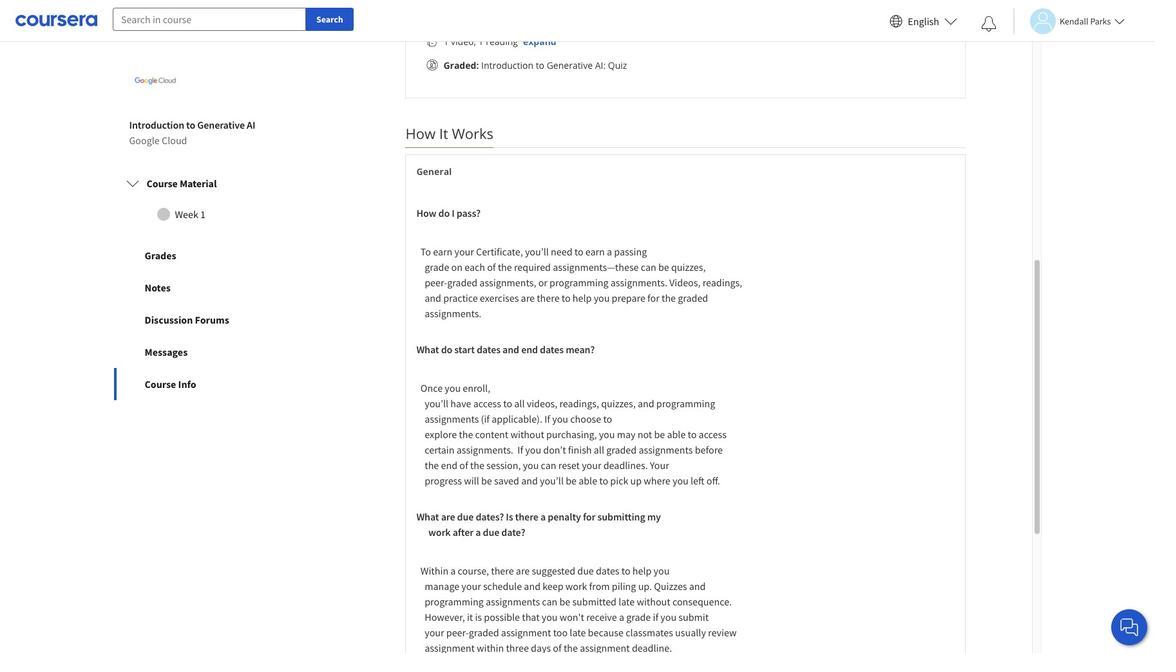 Task type: locate. For each thing, give the bounding box(es) containing it.
search
[[316, 14, 343, 25]]

be inside to earn your certificate, you'll need to earn a passing grade on each of the required assignments—these can be quizzes, peer-graded assignments, or programming assignments. videos, readings, and practice exercises are there to help you prepare for the graded assignments.
[[658, 261, 669, 274]]

0 vertical spatial how
[[405, 123, 436, 143]]

1 vertical spatial for
[[583, 511, 595, 524]]

1 vertical spatial course
[[145, 378, 176, 391]]

are up schedule
[[516, 565, 530, 578]]

submitting
[[597, 511, 645, 524]]

generative
[[547, 59, 593, 71], [197, 119, 245, 131]]

the up will
[[470, 459, 484, 472]]

able
[[667, 428, 686, 441], [579, 475, 597, 487]]

course material button
[[116, 166, 297, 202]]

don't
[[543, 444, 566, 457]]

can inside "within a course, there are suggested due dates to help you manage your schedule and keep work from piling up. quizzes and programming assignments can be submitted late without consequence. however, it is possible that you won't receive a grade if you submit your peer-graded assignment too late because classmates usually review assignment within three days of the assignment deadline."
[[542, 596, 557, 609]]

1 right week
[[200, 208, 206, 221]]

and right saved at the left
[[521, 475, 538, 487]]

can down keep
[[542, 596, 557, 609]]

1 vertical spatial late
[[570, 627, 586, 639]]

0 horizontal spatial grade
[[425, 261, 449, 274]]

are inside "within a course, there are suggested due dates to help you manage your schedule and keep work from piling up. quizzes and programming assignments can be submitted late without consequence. however, it is possible that you won't receive a grade if you submit your peer-graded assignment too late because classmates usually review assignment within three days of the assignment deadline."
[[516, 565, 530, 578]]

grade down the to
[[425, 261, 449, 274]]

late
[[619, 596, 635, 609], [570, 627, 586, 639]]

0 horizontal spatial 1
[[200, 208, 206, 221]]

if up session,
[[517, 444, 523, 457]]

for right "prepare"
[[647, 292, 660, 304]]

if down videos, at left
[[544, 413, 550, 426]]

dates inside "within a course, there are suggested due dates to help you manage your schedule and keep work from piling up. quizzes and programming assignments can be submitted late without consequence. however, it is possible that you won't receive a grade if you submit your peer-graded assignment too late because classmates usually review assignment within three days of the assignment deadline."
[[596, 565, 619, 578]]

peer- up 'practice'
[[425, 276, 447, 289]]

1 vertical spatial peer-
[[446, 627, 469, 639]]

1 vertical spatial quizzes,
[[601, 397, 636, 410]]

2 vertical spatial of
[[553, 642, 562, 654]]

0 horizontal spatial programming
[[425, 596, 484, 609]]

graded
[[447, 276, 477, 289], [678, 292, 708, 304], [606, 444, 637, 457], [469, 627, 499, 639]]

your
[[650, 459, 669, 472]]

stacked file image
[[427, 36, 438, 47]]

introduction to generative ai google cloud
[[129, 119, 255, 147]]

assignments up your at the bottom right of the page
[[639, 444, 693, 457]]

because
[[588, 627, 624, 639]]

access up before
[[699, 428, 727, 441]]

1 vertical spatial help
[[632, 565, 652, 578]]

it
[[467, 611, 473, 624]]

to earn your certificate, you'll need to earn a passing grade on each of the required assignments—these can be quizzes, peer-graded assignments, or programming assignments. videos, readings, and practice exercises are there to help you prepare for the graded assignments.
[[416, 245, 742, 320]]

0 vertical spatial what
[[416, 343, 439, 356]]

and left keep
[[524, 580, 541, 593]]

there
[[537, 292, 560, 304], [515, 511, 538, 524], [491, 565, 514, 578]]

to down assignments—these
[[562, 292, 571, 304]]

0 horizontal spatial work
[[428, 526, 451, 539]]

programming up however,
[[425, 596, 484, 609]]

0 horizontal spatial for
[[583, 511, 595, 524]]

assignments. inside once you enroll, you'll have access to all videos, readings, quizzes, and programming assignments (if applicable). if you choose to explore the content without purchasing, you may not be able to access certain assignments.  if you don't finish all graded assignments before the end of the session, you can reset your deadlines. your progress will be saved and you'll be able to pick up where you left off.
[[457, 444, 513, 457]]

quiz
[[608, 59, 627, 71]]

0 horizontal spatial due
[[457, 511, 474, 524]]

0 vertical spatial generative
[[547, 59, 593, 71]]

from
[[589, 580, 610, 593]]

without up if
[[637, 596, 670, 609]]

1 inside week 1 link
[[200, 208, 206, 221]]

0 vertical spatial programming
[[550, 276, 609, 289]]

how for how do i pass?
[[416, 207, 436, 219]]

for
[[647, 292, 660, 304], [583, 511, 595, 524]]

0 horizontal spatial end
[[441, 459, 457, 472]]

work
[[428, 526, 451, 539], [565, 580, 587, 593]]

earn right the to
[[433, 245, 452, 258]]

of right each
[[487, 261, 496, 274]]

your inside once you enroll, you'll have access to all videos, readings, quizzes, and programming assignments (if applicable). if you choose to explore the content without purchasing, you may not be able to access certain assignments.  if you don't finish all graded assignments before the end of the session, you can reset your deadlines. your progress will be saved and you'll be able to pick up where you left off.
[[582, 459, 601, 472]]

0 vertical spatial do
[[438, 207, 450, 219]]

are
[[521, 292, 535, 304], [441, 511, 455, 524], [516, 565, 530, 578]]

0 vertical spatial assignments
[[425, 413, 479, 426]]

quizzes, inside once you enroll, you'll have access to all videos, readings, quizzes, and programming assignments (if applicable). if you choose to explore the content without purchasing, you may not be able to access certain assignments.  if you don't finish all graded assignments before the end of the session, you can reset your deadlines. your progress will be saved and you'll be able to pick up where you left off.
[[601, 397, 636, 410]]

grade
[[425, 261, 449, 274], [626, 611, 651, 624]]

introduction down reading
[[481, 59, 533, 71]]

1 horizontal spatial for
[[647, 292, 660, 304]]

work left after
[[428, 526, 451, 539]]

work inside "within a course, there are suggested due dates to help you manage your schedule and keep work from piling up. quizzes and programming assignments can be submitted late without consequence. however, it is possible that you won't receive a grade if you submit your peer-graded assignment too late because classmates usually review assignment within three days of the assignment deadline."
[[565, 580, 587, 593]]

possible
[[484, 611, 520, 624]]

1 horizontal spatial help
[[632, 565, 652, 578]]

0 vertical spatial there
[[537, 292, 560, 304]]

dates left mean?
[[540, 343, 564, 356]]

your up on
[[454, 245, 474, 258]]

end left mean?
[[521, 343, 538, 356]]

graded up 'practice'
[[447, 276, 477, 289]]

1 vertical spatial programming
[[656, 397, 715, 410]]

applicable).
[[492, 413, 542, 426]]

assignment down that
[[501, 627, 551, 639]]

help down assignments—these
[[573, 292, 592, 304]]

able right the not
[[667, 428, 686, 441]]

1 what from the top
[[416, 343, 439, 356]]

1 horizontal spatial grade
[[626, 611, 651, 624]]

kendall parks
[[1060, 15, 1111, 27]]

1 horizontal spatial if
[[544, 413, 550, 426]]

ai:
[[595, 59, 606, 71]]

you left "prepare"
[[594, 292, 610, 304]]

quizzes, up videos,
[[671, 261, 706, 274]]

there inside the what are due dates? is there a penalty for submitting my work after a due date?
[[515, 511, 538, 524]]

are inside the what are due dates? is there a penalty for submitting my work after a due date?
[[441, 511, 455, 524]]

what down progress
[[416, 511, 439, 524]]

videos,
[[669, 276, 701, 289]]

0 vertical spatial due
[[457, 511, 474, 524]]

help center image
[[1122, 620, 1137, 636]]

the inside "within a course, there are suggested due dates to help you manage your schedule and keep work from piling up. quizzes and programming assignments can be submitted late without consequence. however, it is possible that you won't receive a grade if you submit your peer-graded assignment too late because classmates usually review assignment within three days of the assignment deadline."
[[564, 642, 578, 654]]

there up schedule
[[491, 565, 514, 578]]

without inside "within a course, there are suggested due dates to help you manage your schedule and keep work from piling up. quizzes and programming assignments can be submitted late without consequence. however, it is possible that you won't receive a grade if you submit your peer-graded assignment too late because classmates usually review assignment within three days of the assignment deadline."
[[637, 596, 670, 609]]

0 horizontal spatial assignments
[[425, 413, 479, 426]]

grade left if
[[626, 611, 651, 624]]

assignments
[[425, 413, 479, 426], [639, 444, 693, 457], [486, 596, 540, 609]]

course,
[[458, 565, 489, 578]]

due down dates? on the left bottom of the page
[[483, 526, 499, 539]]

1 right the ,
[[478, 35, 484, 47]]

grades link
[[114, 240, 299, 272]]

1 vertical spatial due
[[483, 526, 499, 539]]

0 vertical spatial assignments.
[[611, 276, 667, 289]]

how
[[405, 123, 436, 143], [416, 207, 436, 219]]

0 horizontal spatial help
[[573, 292, 592, 304]]

1 vertical spatial grade
[[626, 611, 651, 624]]

2 horizontal spatial programming
[[656, 397, 715, 410]]

peer- inside "within a course, there are suggested due dates to help you manage your schedule and keep work from piling up. quizzes and programming assignments can be submitted late without consequence. however, it is possible that you won't receive a grade if you submit your peer-graded assignment too late because classmates usually review assignment within three days of the assignment deadline."
[[446, 627, 469, 639]]

assignment image
[[427, 59, 438, 71]]

there down or
[[537, 292, 560, 304]]

dates up 'from'
[[596, 565, 619, 578]]

google cloud image
[[129, 55, 181, 107]]

1 horizontal spatial without
[[637, 596, 670, 609]]

of inside once you enroll, you'll have access to all videos, readings, quizzes, and programming assignments (if applicable). if you choose to explore the content without purchasing, you may not be able to access certain assignments.  if you don't finish all graded assignments before the end of the session, you can reset your deadlines. your progress will be saved and you'll be able to pick up where you left off.
[[459, 459, 468, 472]]

2 vertical spatial programming
[[425, 596, 484, 609]]

all
[[514, 397, 525, 410], [594, 444, 604, 457]]

before
[[695, 444, 723, 457]]

to left pick
[[599, 475, 608, 487]]

0 vertical spatial you'll
[[525, 245, 549, 258]]

Search in course text field
[[113, 8, 306, 31]]

late down piling
[[619, 596, 635, 609]]

how for how it works
[[405, 123, 436, 143]]

you'll down once
[[425, 397, 448, 410]]

do left i
[[438, 207, 450, 219]]

week 1
[[175, 208, 206, 221]]

may
[[617, 428, 635, 441]]

notes link
[[114, 272, 299, 304]]

what inside the what are due dates? is there a penalty for submitting my work after a due date?
[[416, 511, 439, 524]]

readings, right videos,
[[703, 276, 742, 289]]

1 vertical spatial work
[[565, 580, 587, 593]]

of inside "within a course, there are suggested due dates to help you manage your schedule and keep work from piling up. quizzes and programming assignments can be submitted late without consequence. however, it is possible that you won't receive a grade if you submit your peer-graded assignment too late because classmates usually review assignment within three days of the assignment deadline."
[[553, 642, 562, 654]]

you right session,
[[523, 459, 539, 472]]

what are due dates? is there a penalty for submitting my work after a due date?
[[416, 511, 661, 539]]

1 vertical spatial what
[[416, 511, 439, 524]]

assignments. down content
[[457, 444, 513, 457]]

2 horizontal spatial dates
[[596, 565, 619, 578]]

choose
[[570, 413, 601, 426]]

to up piling
[[621, 565, 630, 578]]

0 horizontal spatial dates
[[477, 343, 501, 356]]

receive
[[586, 611, 617, 624]]

introduction up google
[[129, 119, 184, 131]]

1 horizontal spatial assignments
[[486, 596, 540, 609]]

you
[[594, 292, 610, 304], [445, 382, 461, 395], [552, 413, 568, 426], [599, 428, 615, 441], [525, 444, 541, 457], [523, 459, 539, 472], [673, 475, 689, 487], [654, 565, 670, 578], [542, 611, 558, 624], [660, 611, 676, 624]]

late down won't
[[570, 627, 586, 639]]

generative left ai:
[[547, 59, 593, 71]]

are down assignments,
[[521, 292, 535, 304]]

1 vertical spatial end
[[441, 459, 457, 472]]

can down don't
[[541, 459, 556, 472]]

0 vertical spatial without
[[511, 428, 544, 441]]

you left don't
[[525, 444, 541, 457]]

0 vertical spatial readings,
[[703, 276, 742, 289]]

1 vertical spatial can
[[541, 459, 556, 472]]

2 horizontal spatial 1
[[478, 35, 484, 47]]

a inside to earn your certificate, you'll need to earn a passing grade on each of the required assignments—these can be quizzes, peer-graded assignments, or programming assignments. videos, readings, and practice exercises are there to help you prepare for the graded assignments.
[[607, 245, 612, 258]]

1 vertical spatial do
[[441, 343, 452, 356]]

do for i
[[438, 207, 450, 219]]

access
[[473, 397, 501, 410], [699, 428, 727, 441]]

0 vertical spatial can
[[641, 261, 656, 274]]

discussion
[[145, 314, 193, 327]]

help inside "within a course, there are suggested due dates to help you manage your schedule and keep work from piling up. quizzes and programming assignments can be submitted late without consequence. however, it is possible that you won't receive a grade if you submit your peer-graded assignment too late because classmates usually review assignment within three days of the assignment deadline."
[[632, 565, 652, 578]]

to
[[421, 245, 431, 258]]

info
[[178, 378, 196, 391]]

are up after
[[441, 511, 455, 524]]

1 horizontal spatial generative
[[547, 59, 593, 71]]

a left penalty
[[540, 511, 546, 524]]

0 vertical spatial of
[[487, 261, 496, 274]]

your down the "course,"
[[461, 580, 481, 593]]

introduction
[[481, 59, 533, 71], [129, 119, 184, 131]]

1 vertical spatial all
[[594, 444, 604, 457]]

week
[[175, 208, 198, 221]]

for inside the what are due dates? is there a penalty for submitting my work after a due date?
[[583, 511, 595, 524]]

0 vertical spatial quizzes,
[[671, 261, 706, 274]]

deadline.
[[632, 642, 672, 654]]

assignment down however,
[[425, 642, 475, 654]]

readings, up choose
[[559, 397, 599, 410]]

saved
[[494, 475, 519, 487]]

there right is
[[515, 511, 538, 524]]

you'll inside to earn your certificate, you'll need to earn a passing grade on each of the required assignments—these can be quizzes, peer-graded assignments, or programming assignments. videos, readings, and practice exercises are there to help you prepare for the graded assignments.
[[525, 245, 549, 258]]

to inside "within a course, there are suggested due dates to help you manage your schedule and keep work from piling up. quizzes and programming assignments can be submitted late without consequence. however, it is possible that you won't receive a grade if you submit your peer-graded assignment too late because classmates usually review assignment within three days of the assignment deadline."
[[621, 565, 630, 578]]

to down expand
[[536, 59, 544, 71]]

generative inside introduction to generative ai google cloud
[[197, 119, 245, 131]]

0 horizontal spatial readings,
[[559, 397, 599, 410]]

expand
[[523, 35, 556, 47]]

the down too
[[564, 642, 578, 654]]

to right choose
[[603, 413, 612, 426]]

a right after
[[476, 526, 481, 539]]

end
[[521, 343, 538, 356], [441, 459, 457, 472]]

help inside to earn your certificate, you'll need to earn a passing grade on each of the required assignments—these can be quizzes, peer-graded assignments, or programming assignments. videos, readings, and practice exercises are there to help you prepare for the graded assignments.
[[573, 292, 592, 304]]

1 horizontal spatial due
[[483, 526, 499, 539]]

1 vertical spatial without
[[637, 596, 670, 609]]

0 horizontal spatial earn
[[433, 245, 452, 258]]

what
[[416, 343, 439, 356], [416, 511, 439, 524]]

peer- inside to earn your certificate, you'll need to earn a passing grade on each of the required assignments—these can be quizzes, peer-graded assignments, or programming assignments. videos, readings, and practice exercises are there to help you prepare for the graded assignments.
[[425, 276, 447, 289]]

after
[[453, 526, 474, 539]]

1 horizontal spatial work
[[565, 580, 587, 593]]

messages
[[145, 346, 188, 359]]

the
[[498, 261, 512, 274], [662, 292, 676, 304], [459, 428, 473, 441], [425, 459, 439, 472], [470, 459, 484, 472], [564, 642, 578, 654]]

2 vertical spatial assignments
[[486, 596, 540, 609]]

dates right start
[[477, 343, 501, 356]]

assignments—these
[[553, 261, 639, 274]]

dates
[[477, 343, 501, 356], [540, 343, 564, 356], [596, 565, 619, 578]]

2 vertical spatial can
[[542, 596, 557, 609]]

your down finish at the bottom
[[582, 459, 601, 472]]

won't
[[560, 611, 584, 624]]

how left it
[[405, 123, 436, 143]]

0 horizontal spatial generative
[[197, 119, 245, 131]]

due inside "within a course, there are suggested due dates to help you manage your schedule and keep work from piling up. quizzes and programming assignments can be submitted late without consequence. however, it is possible that you won't receive a grade if you submit your peer-graded assignment too late because classmates usually review assignment within three days of the assignment deadline."
[[577, 565, 594, 578]]

programming up before
[[656, 397, 715, 410]]

you up have
[[445, 382, 461, 395]]

0 vertical spatial grade
[[425, 261, 449, 274]]

1 horizontal spatial dates
[[540, 343, 564, 356]]

on
[[451, 261, 463, 274]]

and left 'practice'
[[425, 292, 441, 304]]

to up cloud
[[186, 119, 195, 131]]

practice
[[443, 292, 478, 304]]

graded down videos,
[[678, 292, 708, 304]]

1 horizontal spatial of
[[487, 261, 496, 274]]

how left i
[[416, 207, 436, 219]]

0 vertical spatial late
[[619, 596, 635, 609]]

without
[[511, 428, 544, 441], [637, 596, 670, 609]]

0 vertical spatial are
[[521, 292, 535, 304]]

1 vertical spatial able
[[579, 475, 597, 487]]

you inside to earn your certificate, you'll need to earn a passing grade on each of the required assignments—these can be quizzes, peer-graded assignments, or programming assignments. videos, readings, and practice exercises are there to help you prepare for the graded assignments.
[[594, 292, 610, 304]]

0 vertical spatial peer-
[[425, 276, 447, 289]]

2 vertical spatial there
[[491, 565, 514, 578]]

course inside dropdown button
[[147, 177, 178, 190]]

1 vertical spatial you'll
[[425, 397, 448, 410]]

you left may
[[599, 428, 615, 441]]

0 horizontal spatial quizzes,
[[601, 397, 636, 410]]

will
[[464, 475, 479, 487]]

do for start
[[441, 343, 452, 356]]

due up 'from'
[[577, 565, 594, 578]]

2 horizontal spatial assignments
[[639, 444, 693, 457]]

readings,
[[703, 276, 742, 289], [559, 397, 599, 410]]

1 vertical spatial of
[[459, 459, 468, 472]]

forums
[[195, 314, 229, 327]]

2 what from the top
[[416, 511, 439, 524]]

grade inside to earn your certificate, you'll need to earn a passing grade on each of the required assignments—these can be quizzes, peer-graded assignments, or programming assignments. videos, readings, and practice exercises are there to help you prepare for the graded assignments.
[[425, 261, 449, 274]]

1 horizontal spatial readings,
[[703, 276, 742, 289]]

0 vertical spatial help
[[573, 292, 592, 304]]

assignments. up "prepare"
[[611, 276, 667, 289]]

readings, inside to earn your certificate, you'll need to earn a passing grade on each of the required assignments—these can be quizzes, peer-graded assignments, or programming assignments. videos, readings, and practice exercises are there to help you prepare for the graded assignments.
[[703, 276, 742, 289]]

0 vertical spatial for
[[647, 292, 660, 304]]

2 vertical spatial are
[[516, 565, 530, 578]]

0 horizontal spatial without
[[511, 428, 544, 441]]

course left info
[[145, 378, 176, 391]]

expand button
[[523, 35, 556, 48]]

suggested
[[532, 565, 575, 578]]

progress
[[425, 475, 462, 487]]

(if
[[481, 413, 490, 426]]

1 horizontal spatial programming
[[550, 276, 609, 289]]

you'll down 'reset'
[[540, 475, 564, 487]]

graded inside once you enroll, you'll have access to all videos, readings, quizzes, and programming assignments (if applicable). if you choose to explore the content without purchasing, you may not be able to access certain assignments.  if you don't finish all graded assignments before the end of the session, you can reset your deadlines. your progress will be saved and you'll be able to pick up where you left off.
[[606, 444, 637, 457]]

0 vertical spatial all
[[514, 397, 525, 410]]

programming down assignments—these
[[550, 276, 609, 289]]

quizzes,
[[671, 261, 706, 274], [601, 397, 636, 410]]

be inside "within a course, there are suggested due dates to help you manage your schedule and keep work from piling up. quizzes and programming assignments can be submitted late without consequence. however, it is possible that you won't receive a grade if you submit your peer-graded assignment too late because classmates usually review assignment within three days of the assignment deadline."
[[559, 596, 570, 609]]

help
[[573, 292, 592, 304], [632, 565, 652, 578]]

1 horizontal spatial all
[[594, 444, 604, 457]]

quizzes, up may
[[601, 397, 636, 410]]

without down the applicable).
[[511, 428, 544, 441]]

peer-
[[425, 276, 447, 289], [446, 627, 469, 639]]

for inside to earn your certificate, you'll need to earn a passing grade on each of the required assignments—these can be quizzes, peer-graded assignments, or programming assignments. videos, readings, and practice exercises are there to help you prepare for the graded assignments.
[[647, 292, 660, 304]]

2 vertical spatial due
[[577, 565, 594, 578]]

graded up "within"
[[469, 627, 499, 639]]

graded
[[443, 59, 476, 71]]

work left 'from'
[[565, 580, 587, 593]]

assignment down because
[[580, 642, 630, 654]]

0 vertical spatial work
[[428, 526, 451, 539]]

of down too
[[553, 642, 562, 654]]

1 vertical spatial there
[[515, 511, 538, 524]]

course for course info
[[145, 378, 176, 391]]

1 vertical spatial if
[[517, 444, 523, 457]]

help up up.
[[632, 565, 652, 578]]

within a course, there are suggested due dates to help you manage your schedule and keep work from piling up. quizzes and programming assignments can be submitted late without consequence. however, it is possible that you won't receive a grade if you submit your peer-graded assignment too late because classmates usually review assignment within three days of the assignment deadline.
[[416, 565, 737, 654]]

0 vertical spatial if
[[544, 413, 550, 426]]

0 horizontal spatial introduction
[[129, 119, 184, 131]]

can inside once you enroll, you'll have access to all videos, readings, quizzes, and programming assignments (if applicable). if you choose to explore the content without purchasing, you may not be able to access certain assignments.  if you don't finish all graded assignments before the end of the session, you can reset your deadlines. your progress will be saved and you'll be able to pick up where you left off.
[[541, 459, 556, 472]]

you'll
[[525, 245, 549, 258], [425, 397, 448, 410], [540, 475, 564, 487]]

too
[[553, 627, 568, 639]]

all up the applicable).
[[514, 397, 525, 410]]

do left start
[[441, 343, 452, 356]]

assignments down schedule
[[486, 596, 540, 609]]

explore
[[425, 428, 457, 441]]

you left "left" on the right bottom of page
[[673, 475, 689, 487]]



Task type: vqa. For each thing, say whether or not it's contained in the screenshot.
end
yes



Task type: describe. For each thing, give the bounding box(es) containing it.
deadlines.
[[603, 459, 648, 472]]

cloud
[[162, 134, 187, 147]]

is
[[506, 511, 513, 524]]

mean?
[[566, 343, 595, 356]]

are inside to earn your certificate, you'll need to earn a passing grade on each of the required assignments—these can be quizzes, peer-graded assignments, or programming assignments. videos, readings, and practice exercises are there to help you prepare for the graded assignments.
[[521, 292, 535, 304]]

you up purchasing,
[[552, 413, 568, 426]]

i
[[452, 207, 455, 219]]

up
[[630, 475, 642, 487]]

without inside once you enroll, you'll have access to all videos, readings, quizzes, and programming assignments (if applicable). if you choose to explore the content without purchasing, you may not be able to access certain assignments.  if you don't finish all graded assignments before the end of the session, you can reset your deadlines. your progress will be saved and you'll be able to pick up where you left off.
[[511, 428, 544, 441]]

up.
[[638, 580, 652, 593]]

manage
[[425, 580, 459, 593]]

week 1 link
[[126, 202, 287, 227]]

finish
[[568, 444, 592, 457]]

your inside to earn your certificate, you'll need to earn a passing grade on each of the required assignments—these can be quizzes, peer-graded assignments, or programming assignments. videos, readings, and practice exercises are there to help you prepare for the graded assignments.
[[454, 245, 474, 258]]

1 horizontal spatial late
[[619, 596, 635, 609]]

english button
[[885, 0, 962, 42]]

content
[[475, 428, 508, 441]]

prepare
[[612, 292, 645, 304]]

and right start
[[503, 343, 519, 356]]

graded : introduction to generative ai: quiz
[[443, 59, 627, 71]]

each
[[465, 261, 485, 274]]

the up assignments,
[[498, 261, 512, 274]]

1 horizontal spatial assignment
[[501, 627, 551, 639]]

readings, inside once you enroll, you'll have access to all videos, readings, quizzes, and programming assignments (if applicable). if you choose to explore the content without purchasing, you may not be able to access certain assignments.  if you don't finish all graded assignments before the end of the session, you can reset your deadlines. your progress will be saved and you'll be able to pick up where you left off.
[[559, 397, 599, 410]]

1 vertical spatial assignments
[[639, 444, 693, 457]]

:
[[476, 59, 479, 71]]

purchasing,
[[546, 428, 597, 441]]

to up before
[[688, 428, 697, 441]]

2 horizontal spatial assignment
[[580, 642, 630, 654]]

grade inside "within a course, there are suggested due dates to help you manage your schedule and keep work from piling up. quizzes and programming assignments can be submitted late without consequence. however, it is possible that you won't receive a grade if you submit your peer-graded assignment too late because classmates usually review assignment within three days of the assignment deadline."
[[626, 611, 651, 624]]

dates?
[[476, 511, 504, 524]]

videos,
[[527, 397, 557, 410]]

your down however,
[[425, 627, 444, 639]]

end inside once you enroll, you'll have access to all videos, readings, quizzes, and programming assignments (if applicable). if you choose to explore the content without purchasing, you may not be able to access certain assignments.  if you don't finish all graded assignments before the end of the session, you can reset your deadlines. your progress will be saved and you'll be able to pick up where you left off.
[[441, 459, 457, 472]]

passing
[[614, 245, 647, 258]]

english
[[908, 14, 939, 27]]

0 horizontal spatial late
[[570, 627, 586, 639]]

0 horizontal spatial access
[[473, 397, 501, 410]]

you up quizzes
[[654, 565, 670, 578]]

enroll,
[[463, 382, 490, 395]]

chat with us image
[[1119, 618, 1140, 638]]

google
[[129, 134, 160, 147]]

graded inside "within a course, there are suggested due dates to help you manage your schedule and keep work from piling up. quizzes and programming assignments can be submitted late without consequence. however, it is possible that you won't receive a grade if you submit your peer-graded assignment too late because classmates usually review assignment within three days of the assignment deadline."
[[469, 627, 499, 639]]

0 vertical spatial introduction
[[481, 59, 533, 71]]

1 horizontal spatial end
[[521, 343, 538, 356]]

1 horizontal spatial able
[[667, 428, 686, 441]]

the down certain
[[425, 459, 439, 472]]

there inside "within a course, there are suggested due dates to help you manage your schedule and keep work from piling up. quizzes and programming assignments can be submitted late without consequence. however, it is possible that you won't receive a grade if you submit your peer-graded assignment too late because classmates usually review assignment within three days of the assignment deadline."
[[491, 565, 514, 578]]

course info link
[[114, 368, 299, 401]]

coursera image
[[15, 10, 97, 31]]

course for course material
[[147, 177, 178, 190]]

what do start dates and end dates mean?
[[416, 343, 595, 356]]

introduction inside introduction to generative ai google cloud
[[129, 119, 184, 131]]

off.
[[706, 475, 720, 487]]

have
[[451, 397, 471, 410]]

classmates
[[626, 627, 673, 639]]

to inside introduction to generative ai google cloud
[[186, 119, 195, 131]]

date?
[[501, 526, 525, 539]]

once you enroll, you'll have access to all videos, readings, quizzes, and programming assignments (if applicable). if you choose to explore the content without purchasing, you may not be able to access certain assignments.  if you don't finish all graded assignments before the end of the session, you can reset your deadlines. your progress will be saved and you'll be able to pick up where you left off.
[[416, 382, 727, 487]]

0 horizontal spatial if
[[517, 444, 523, 457]]

material
[[180, 177, 217, 190]]

1 earn from the left
[[433, 245, 452, 258]]

there inside to earn your certificate, you'll need to earn a passing grade on each of the required assignments—these can be quizzes, peer-graded assignments, or programming assignments. videos, readings, and practice exercises are there to help you prepare for the graded assignments.
[[537, 292, 560, 304]]

how it works
[[405, 123, 493, 143]]

programming inside to earn your certificate, you'll need to earn a passing grade on each of the required assignments—these can be quizzes, peer-graded assignments, or programming assignments. videos, readings, and practice exercises are there to help you prepare for the graded assignments.
[[550, 276, 609, 289]]

notes
[[145, 281, 171, 294]]

keep
[[543, 580, 563, 593]]

days
[[531, 642, 551, 654]]

the right explore
[[459, 428, 473, 441]]

can inside to earn your certificate, you'll need to earn a passing grade on each of the required assignments—these can be quizzes, peer-graded assignments, or programming assignments. videos, readings, and practice exercises are there to help you prepare for the graded assignments.
[[641, 261, 656, 274]]

where
[[644, 475, 670, 487]]

programming inside once you enroll, you'll have access to all videos, readings, quizzes, and programming assignments (if applicable). if you choose to explore the content without purchasing, you may not be able to access certain assignments.  if you don't finish all graded assignments before the end of the session, you can reset your deadlines. your progress will be saved and you'll be able to pick up where you left off.
[[656, 397, 715, 410]]

assignments inside "within a course, there are suggested due dates to help you manage your schedule and keep work from piling up. quizzes and programming assignments can be submitted late without consequence. however, it is possible that you won't receive a grade if you submit your peer-graded assignment too late because classmates usually review assignment within three days of the assignment deadline."
[[486, 596, 540, 609]]

quizzes, inside to earn your certificate, you'll need to earn a passing grade on each of the required assignments—these can be quizzes, peer-graded assignments, or programming assignments. videos, readings, and practice exercises are there to help you prepare for the graded assignments.
[[671, 261, 706, 274]]

once
[[421, 382, 443, 395]]

schedule
[[483, 580, 522, 593]]

pass?
[[457, 207, 481, 219]]

and inside to earn your certificate, you'll need to earn a passing grade on each of the required assignments—these can be quizzes, peer-graded assignments, or programming assignments. videos, readings, and practice exercises are there to help you prepare for the graded assignments.
[[425, 292, 441, 304]]

1 vertical spatial assignments.
[[425, 307, 481, 320]]

quizzes
[[654, 580, 687, 593]]

you right if
[[660, 611, 676, 624]]

the down videos,
[[662, 292, 676, 304]]

within
[[421, 565, 448, 578]]

programming inside "within a course, there are suggested due dates to help you manage your schedule and keep work from piling up. quizzes and programming assignments can be submitted late without consequence. however, it is possible that you won't receive a grade if you submit your peer-graded assignment too late because classmates usually review assignment within three days of the assignment deadline."
[[425, 596, 484, 609]]

2 vertical spatial you'll
[[540, 475, 564, 487]]

a right within
[[451, 565, 456, 578]]

three
[[506, 642, 529, 654]]

review
[[708, 627, 737, 639]]

need
[[551, 245, 572, 258]]

is
[[475, 611, 482, 624]]

not
[[638, 428, 652, 441]]

video
[[451, 35, 474, 47]]

consequence.
[[672, 596, 732, 609]]

if
[[653, 611, 658, 624]]

work inside the what are due dates? is there a penalty for submitting my work after a due date?
[[428, 526, 451, 539]]

and up the not
[[638, 397, 654, 410]]

a right receive
[[619, 611, 624, 624]]

1 horizontal spatial access
[[699, 428, 727, 441]]

certificate,
[[476, 245, 523, 258]]

0 horizontal spatial able
[[579, 475, 597, 487]]

show notifications image
[[981, 16, 997, 32]]

penalty
[[548, 511, 581, 524]]

left
[[691, 475, 704, 487]]

to up the applicable).
[[503, 397, 512, 410]]

submitted
[[572, 596, 616, 609]]

2 earn from the left
[[585, 245, 605, 258]]

however,
[[425, 611, 465, 624]]

reset
[[558, 459, 580, 472]]

0 horizontal spatial assignment
[[425, 642, 475, 654]]

to right need
[[574, 245, 583, 258]]

and up consequence. at right bottom
[[689, 580, 706, 593]]

works
[[452, 123, 493, 143]]

exercises
[[480, 292, 519, 304]]

what for what do start dates and end dates mean?
[[416, 343, 439, 356]]

of inside to earn your certificate, you'll need to earn a passing grade on each of the required assignments—these can be quizzes, peer-graded assignments, or programming assignments. videos, readings, and practice exercises are there to help you prepare for the graded assignments.
[[487, 261, 496, 274]]

kendall parks button
[[1013, 8, 1125, 34]]

piling
[[612, 580, 636, 593]]

usually
[[675, 627, 706, 639]]

course material
[[147, 177, 217, 190]]

1 horizontal spatial 1
[[443, 35, 449, 47]]

reading
[[486, 35, 518, 47]]

my
[[647, 511, 661, 524]]

discussion forums link
[[114, 304, 299, 336]]

or
[[538, 276, 547, 289]]

submit
[[679, 611, 709, 624]]

you up too
[[542, 611, 558, 624]]

that
[[522, 611, 540, 624]]

assignments,
[[479, 276, 536, 289]]

what for what are due dates? is there a penalty for submitting my work after a due date?
[[416, 511, 439, 524]]



